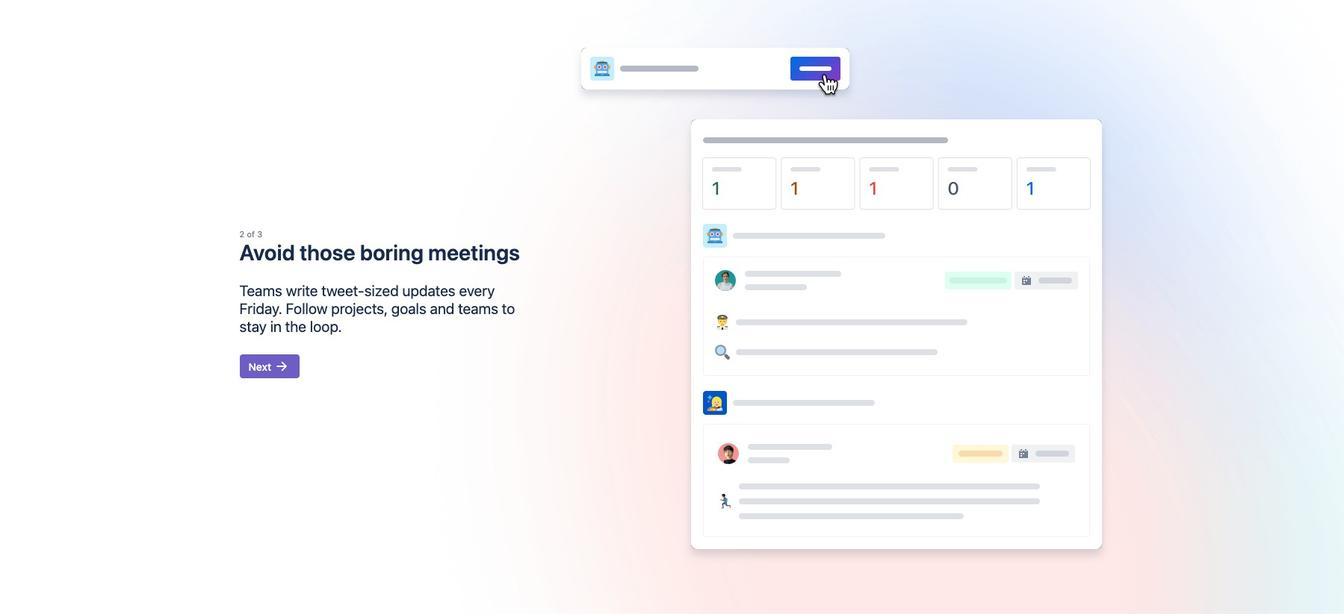 Task type: locate. For each thing, give the bounding box(es) containing it.
write
[[286, 282, 318, 300]]

loop.
[[310, 318, 342, 336]]

of
[[247, 229, 255, 239]]

stay
[[239, 318, 267, 336]]

tweet-
[[322, 282, 364, 300]]

teams
[[458, 300, 498, 318]]

sized
[[364, 282, 399, 300]]

in
[[270, 318, 282, 336]]

3
[[257, 229, 262, 239]]

updates
[[402, 282, 456, 300]]

the
[[285, 318, 306, 336]]

to
[[502, 300, 515, 318]]

follow
[[286, 300, 328, 318]]

and
[[430, 300, 455, 318]]

2
[[239, 229, 245, 239]]

2 of 3 avoid those boring meetings
[[239, 229, 520, 265]]



Task type: vqa. For each thing, say whether or not it's contained in the screenshot.
2nd townsquare image from the top
no



Task type: describe. For each thing, give the bounding box(es) containing it.
boring
[[360, 240, 424, 265]]

every
[[459, 282, 495, 300]]

teams
[[239, 282, 282, 300]]

next button
[[239, 355, 300, 379]]

those
[[300, 240, 355, 265]]

teams write tweet-sized updates every friday. follow projects, goals and teams to stay in the loop.
[[239, 282, 515, 336]]

meetings
[[428, 240, 520, 265]]

projects,
[[331, 300, 388, 318]]

next
[[248, 361, 271, 374]]

avoid
[[239, 240, 295, 265]]

friday.
[[239, 300, 282, 318]]

goals
[[391, 300, 426, 318]]



